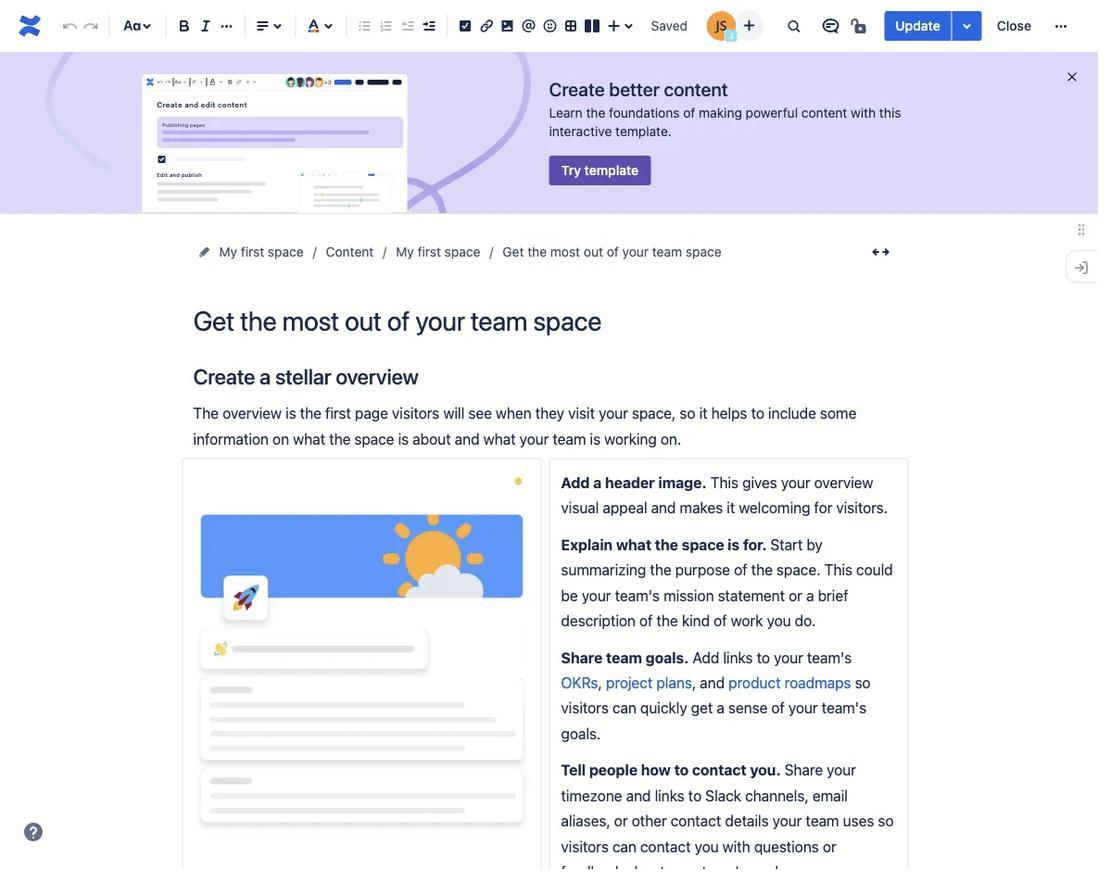 Task type: vqa. For each thing, say whether or not it's contained in the screenshot.
information
yes



Task type: describe. For each thing, give the bounding box(es) containing it.
purpose
[[676, 562, 731, 579]]

questions
[[755, 838, 820, 856]]

and inside the overview is the first page visitors will see when they visit your space, so it helps to include some information on what the space is about and what your team is working on.
[[455, 430, 480, 448]]

close
[[998, 18, 1032, 33]]

okrs
[[562, 674, 599, 692]]

plus image
[[244, 75, 252, 90]]

welcoming
[[739, 500, 811, 517]]

undo image
[[156, 75, 164, 90]]

for.
[[744, 536, 767, 554]]

email
[[813, 787, 848, 805]]

of up statement
[[735, 562, 748, 579]]

undo ⌘z image
[[59, 15, 81, 37]]

so visitors can quickly get a sense of your team's goals.
[[562, 674, 875, 743]]

visit
[[569, 405, 595, 422]]

when
[[496, 405, 532, 422]]

1 horizontal spatial what
[[484, 430, 516, 448]]

chevron down image for text style icon
[[181, 75, 189, 90]]

move this page image
[[197, 245, 212, 260]]

my for 2nd my first space "link" from the right
[[219, 244, 237, 260]]

most
[[551, 244, 581, 260]]

the right on
[[329, 430, 351, 448]]

text styles image
[[121, 15, 143, 37]]

the overview is the first page visitors will see when they visit your space, so it helps to include some information on what the space is about and what your team is working on.
[[193, 405, 861, 448]]

so inside so visitors can quickly get a sense of your team's goals.
[[856, 674, 871, 692]]

and right edit
[[170, 171, 180, 177]]

this inside this gives your overview visual appeal and makes it welcoming for visitors.
[[711, 474, 739, 492]]

and left edit
[[185, 100, 199, 109]]

page
[[355, 405, 388, 422]]

create for create better content learn the foundations of making powerful content with this interactive template.
[[549, 78, 605, 100]]

your left work.
[[669, 864, 699, 870]]

a left the stellar
[[260, 364, 271, 389]]

details
[[726, 813, 769, 830]]

to inside share your timezone and links to slack channels, email aliases, or other contact details your team uses so visitors can contact you with questions or feedback about your team's work.
[[689, 787, 702, 805]]

image.
[[659, 474, 707, 492]]

it inside this gives your overview visual appeal and makes it welcoming for visitors.
[[727, 500, 736, 517]]

to right how
[[675, 762, 689, 779]]

content link
[[326, 241, 374, 263]]

share your timezone and links to slack channels, email aliases, or other contact details your team uses so visitors can contact you with questions or feedback about your team's work.
[[562, 762, 898, 870]]

you inside share your timezone and links to slack channels, email aliases, or other contact details your team uses so visitors can contact you with questions or feedback about your team's work.
[[695, 838, 719, 856]]

italic ⌘i image
[[195, 15, 217, 37]]

pages
[[190, 122, 205, 128]]

the right get
[[528, 244, 547, 260]]

powerful
[[746, 105, 799, 121]]

header
[[605, 474, 655, 492]]

better
[[609, 78, 660, 100]]

get the most out of your team space link
[[503, 241, 722, 263]]

add inside share team goals. add links to your team's okrs , project plans , and product roadmaps
[[693, 649, 720, 667]]

other
[[632, 813, 667, 830]]

team's inside so visitors can quickly get a sense of your team's goals.
[[822, 700, 867, 717]]

numbered list ⌘⇧7 image
[[375, 15, 397, 37]]

team's inside share your timezone and links to slack channels, email aliases, or other contact details your team uses so visitors can contact you with questions or feedback about your team's work.
[[702, 864, 747, 870]]

how
[[641, 762, 671, 779]]

some
[[821, 405, 857, 422]]

the down explain what the space is for.
[[650, 562, 672, 579]]

on.
[[661, 430, 682, 448]]

see
[[469, 405, 492, 422]]

try
[[562, 163, 581, 178]]

can inside so visitors can quickly get a sense of your team's goals.
[[613, 700, 637, 717]]

text color image
[[207, 75, 218, 90]]

edit
[[201, 100, 216, 109]]

find and replace image
[[783, 15, 805, 37]]

foundations
[[609, 105, 680, 121]]

appeal
[[603, 500, 648, 517]]

try template
[[562, 163, 639, 178]]

with inside create better content learn the foundations of making powerful content with this interactive template.
[[851, 105, 876, 121]]

it inside the overview is the first page visitors will see when they visit your space, so it helps to include some information on what the space is about and what your team is working on.
[[700, 405, 708, 422]]

chevron down image for align left image
[[198, 75, 205, 90]]

the down for.
[[752, 562, 773, 579]]

you.
[[751, 762, 781, 779]]

create for create a stellar overview
[[193, 364, 255, 389]]

my for first my first space "link" from right
[[396, 244, 414, 260]]

mission
[[664, 587, 715, 605]]

space.
[[777, 562, 821, 579]]

1 horizontal spatial content
[[664, 78, 729, 100]]

+3
[[324, 79, 332, 85]]

and inside share your timezone and links to slack channels, email aliases, or other contact details your team uses so visitors can contact you with questions or feedback about your team's work.
[[627, 787, 651, 805]]

edit and publish
[[157, 171, 202, 177]]

bullet list ⌘⇧8 image
[[354, 15, 376, 37]]

uses
[[844, 813, 875, 830]]

1 , from the left
[[599, 674, 603, 692]]

makes
[[680, 500, 723, 517]]

update
[[896, 18, 941, 33]]

explain what the space is for.
[[562, 536, 771, 554]]

can inside share your timezone and links to slack channels, email aliases, or other contact details your team uses so visitors can contact you with questions or feedback about your team's work.
[[613, 838, 637, 856]]

feedback
[[562, 864, 623, 870]]

the left kind
[[657, 612, 679, 630]]

your up email
[[827, 762, 857, 779]]

2 my first space link from the left
[[396, 241, 481, 263]]

create better content learn the foundations of making powerful content with this interactive template.
[[549, 78, 902, 139]]

update button
[[885, 11, 952, 41]]

making
[[699, 105, 743, 121]]

a inside so visitors can quickly get a sense of your team's goals.
[[717, 700, 725, 717]]

publish
[[182, 171, 202, 177]]

adjust update settings image
[[957, 15, 979, 37]]

template.
[[616, 124, 672, 139]]

my first space for 2nd my first space "link" from the right
[[219, 244, 304, 260]]

try template button
[[549, 156, 651, 185]]

more image
[[1051, 15, 1073, 37]]

to inside the overview is the first page visitors will see when they visit your space, so it helps to include some information on what the space is about and what your team is working on.
[[752, 405, 765, 422]]

will
[[444, 405, 465, 422]]

team inside the overview is the first page visitors will see when they visit your space, so it helps to include some information on what the space is about and what your team is working on.
[[553, 430, 586, 448]]

redo ⌘⇧z image
[[80, 15, 102, 37]]

comment icon image
[[820, 15, 842, 37]]

learn
[[549, 105, 583, 121]]

okrs link
[[562, 674, 599, 692]]

stellar
[[275, 364, 331, 389]]

product roadmaps link
[[729, 674, 852, 692]]

link image
[[476, 15, 498, 37]]

kind
[[682, 612, 710, 630]]

for
[[815, 500, 833, 517]]

edit
[[157, 171, 168, 177]]

create a stellar overview
[[193, 364, 419, 389]]

do.
[[795, 612, 816, 630]]

0 horizontal spatial checkbox image
[[154, 152, 169, 167]]

content
[[326, 244, 374, 260]]

indent tab image
[[418, 15, 440, 37]]

plans
[[657, 674, 693, 692]]

the up "purpose"
[[655, 536, 679, 554]]

quickly
[[641, 700, 688, 717]]

about for is
[[413, 430, 451, 448]]

of inside create better content learn the foundations of making powerful content with this interactive template.
[[684, 105, 696, 121]]

tell people how to contact you.
[[562, 762, 781, 779]]

chevron down image for text color icon
[[218, 75, 225, 90]]

links for add
[[724, 649, 753, 667]]

links for and
[[655, 787, 685, 805]]

first for first my first space "link" from right
[[418, 244, 441, 260]]

interactive
[[549, 124, 612, 139]]

2 horizontal spatial content
[[802, 105, 848, 121]]

information
[[193, 430, 269, 448]]

about for feedback
[[627, 864, 665, 870]]



Task type: locate. For each thing, give the bounding box(es) containing it.
1 horizontal spatial goals.
[[646, 649, 689, 667]]

can down project
[[613, 700, 637, 717]]

overview up information at left
[[223, 405, 282, 422]]

create and edit content
[[157, 100, 247, 109]]

1 vertical spatial about
[[627, 864, 665, 870]]

your up product roadmaps link
[[774, 649, 804, 667]]

and down image.
[[652, 500, 676, 517]]

contact down the slack
[[671, 813, 722, 830]]

team right out
[[653, 244, 683, 260]]

create up the
[[193, 364, 255, 389]]

they
[[536, 405, 565, 422]]

it
[[700, 405, 708, 422], [727, 500, 736, 517]]

of right out
[[607, 244, 619, 260]]

Give this page a title text field
[[193, 306, 898, 337]]

contact down other
[[641, 838, 691, 856]]

you inside start by summarizing the purpose of the space. this could be your team's mission statement or a brief description of the kind of work you do.
[[767, 612, 792, 630]]

1 vertical spatial add
[[693, 649, 720, 667]]

team inside share team goals. add links to your team's okrs , project plans , and product roadmaps
[[606, 649, 643, 667]]

0 horizontal spatial this
[[711, 474, 739, 492]]

1 horizontal spatial with
[[851, 105, 876, 121]]

1 horizontal spatial this
[[825, 562, 853, 579]]

1 vertical spatial create
[[157, 100, 182, 109]]

so inside the overview is the first page visitors will see when they visit your space, so it helps to include some information on what the space is about and what your team is working on.
[[680, 405, 696, 422]]

,
[[599, 674, 603, 692], [693, 674, 697, 692]]

link image
[[235, 75, 243, 90]]

1 vertical spatial you
[[695, 838, 719, 856]]

0 vertical spatial with
[[851, 105, 876, 121]]

0 horizontal spatial or
[[615, 813, 628, 830]]

what down when
[[484, 430, 516, 448]]

the inside create better content learn the foundations of making powerful content with this interactive template.
[[587, 105, 606, 121]]

1 my from the left
[[219, 244, 237, 260]]

my right content
[[396, 244, 414, 260]]

0 horizontal spatial first
[[241, 244, 264, 260]]

overview for create a stellar overview
[[336, 364, 419, 389]]

2 horizontal spatial so
[[879, 813, 894, 830]]

project plans link
[[606, 674, 693, 692]]

share for okrs
[[562, 649, 603, 667]]

bold ⌘b image
[[173, 15, 196, 37]]

links
[[724, 649, 753, 667], [655, 787, 685, 805]]

2 vertical spatial contact
[[641, 838, 691, 856]]

1 horizontal spatial first
[[326, 405, 351, 422]]

create
[[549, 78, 605, 100], [157, 100, 182, 109], [193, 364, 255, 389]]

of right kind
[[714, 612, 728, 630]]

template
[[585, 163, 639, 178]]

confluence image
[[15, 11, 45, 41]]

action item image
[[455, 15, 477, 37]]

0 horizontal spatial share
[[562, 649, 603, 667]]

0 horizontal spatial my
[[219, 244, 237, 260]]

align left image
[[191, 75, 199, 90]]

and up other
[[627, 787, 651, 805]]

start by summarizing the purpose of the space. this could be your team's mission statement or a brief description of the kind of work you do.
[[562, 536, 897, 630]]

or left other
[[615, 813, 628, 830]]

Main content area, start typing to enter text. text field
[[182, 364, 909, 870]]

2 vertical spatial or
[[823, 838, 837, 856]]

0 horizontal spatial my first space
[[219, 244, 304, 260]]

my first space link right move this page icon
[[219, 241, 304, 263]]

overview up visitors.
[[815, 474, 874, 492]]

0 vertical spatial create
[[549, 78, 605, 100]]

helps
[[712, 405, 748, 422]]

1 horizontal spatial chevron down image
[[198, 75, 205, 90]]

chevron down image
[[181, 75, 189, 90], [198, 75, 205, 90]]

sense
[[729, 700, 768, 717]]

1 horizontal spatial links
[[724, 649, 753, 667]]

0 horizontal spatial add
[[562, 474, 590, 492]]

1 can from the top
[[613, 700, 637, 717]]

1 my first space from the left
[[219, 244, 304, 260]]

0 horizontal spatial what
[[293, 430, 326, 448]]

1 horizontal spatial so
[[856, 674, 871, 692]]

visual
[[562, 500, 599, 517]]

out
[[584, 244, 604, 260]]

1 horizontal spatial ,
[[693, 674, 697, 692]]

0 vertical spatial links
[[724, 649, 753, 667]]

2 vertical spatial create
[[193, 364, 255, 389]]

0 horizontal spatial with
[[723, 838, 751, 856]]

1 horizontal spatial my
[[396, 244, 414, 260]]

team down "visit"
[[553, 430, 586, 448]]

include
[[769, 405, 817, 422]]

overview inside this gives your overview visual appeal and makes it welcoming for visitors.
[[815, 474, 874, 492]]

be
[[562, 587, 578, 605]]

or inside start by summarizing the purpose of the space. this could be your team's mission statement or a brief description of the kind of work you do.
[[789, 587, 803, 605]]

chevron down image left text color icon
[[198, 75, 205, 90]]

a up visual
[[594, 474, 602, 492]]

0 horizontal spatial chevron down image
[[218, 75, 225, 90]]

of down product roadmaps link
[[772, 700, 785, 717]]

my first space left get
[[396, 244, 481, 260]]

start
[[771, 536, 803, 554]]

or down space.
[[789, 587, 803, 605]]

john smith image
[[707, 11, 737, 41]]

to inside share team goals. add links to your team's okrs , project plans , and product roadmaps
[[757, 649, 771, 667]]

2 chevron down image from the left
[[198, 75, 205, 90]]

you
[[767, 612, 792, 630], [695, 838, 719, 856]]

share inside share your timezone and links to slack channels, email aliases, or other contact details your team uses so visitors can contact you with questions or feedback about your team's work.
[[785, 762, 824, 779]]

my right move this page icon
[[219, 244, 237, 260]]

1 horizontal spatial my first space link
[[396, 241, 481, 263]]

table image
[[560, 15, 582, 37]]

what down appeal
[[617, 536, 652, 554]]

so right roadmaps on the right bottom of page
[[856, 674, 871, 692]]

0 vertical spatial overview
[[336, 364, 419, 389]]

0 horizontal spatial chevron down image
[[181, 75, 189, 90]]

1 horizontal spatial it
[[727, 500, 736, 517]]

create inside create better content learn the foundations of making powerful content with this interactive template.
[[549, 78, 605, 100]]

product
[[729, 674, 781, 692]]

0 vertical spatial about
[[413, 430, 451, 448]]

2 my first space from the left
[[396, 244, 481, 260]]

text style image
[[174, 75, 182, 90]]

0 vertical spatial so
[[680, 405, 696, 422]]

1 vertical spatial goals.
[[562, 725, 601, 743]]

about inside share your timezone and links to slack channels, email aliases, or other contact details your team uses so visitors can contact you with questions or feedback about your team's work.
[[627, 864, 665, 870]]

my first space right move this page icon
[[219, 244, 304, 260]]

to right helps
[[752, 405, 765, 422]]

visitors left will
[[392, 405, 440, 422]]

0 vertical spatial this
[[711, 474, 739, 492]]

0 horizontal spatial my first space link
[[219, 241, 304, 263]]

brief
[[818, 587, 849, 605]]

0 vertical spatial you
[[767, 612, 792, 630]]

2 my from the left
[[396, 244, 414, 260]]

first right content
[[418, 244, 441, 260]]

the down "create a stellar overview"
[[300, 405, 322, 422]]

about down will
[[413, 430, 451, 448]]

goals. up 'plans'
[[646, 649, 689, 667]]

your up questions
[[773, 813, 803, 830]]

layouts image
[[581, 15, 604, 37]]

about
[[413, 430, 451, 448], [627, 864, 665, 870]]

work
[[731, 612, 764, 630]]

1 vertical spatial it
[[727, 500, 736, 517]]

by
[[807, 536, 823, 554]]

add
[[562, 474, 590, 492], [693, 649, 720, 667]]

invite to edit image
[[738, 14, 761, 37]]

2 , from the left
[[693, 674, 697, 692]]

0 horizontal spatial links
[[655, 787, 685, 805]]

0 vertical spatial checkbox image
[[226, 75, 234, 90]]

to left the slack
[[689, 787, 702, 805]]

confluence image
[[15, 11, 45, 41]]

this up brief
[[825, 562, 853, 579]]

working
[[605, 430, 657, 448]]

0 vertical spatial share
[[562, 649, 603, 667]]

content right powerful
[[802, 105, 848, 121]]

add up visual
[[562, 474, 590, 492]]

with down details
[[723, 838, 751, 856]]

your inside get the most out of your team space link
[[623, 244, 649, 260]]

and up get
[[700, 674, 725, 692]]

1 horizontal spatial you
[[767, 612, 792, 630]]

first inside the overview is the first page visitors will see when they visit your space, so it helps to include some information on what the space is about and what your team is working on.
[[326, 405, 351, 422]]

share up email
[[785, 762, 824, 779]]

0 vertical spatial add
[[562, 474, 590, 492]]

so right 'uses'
[[879, 813, 894, 830]]

2 vertical spatial overview
[[815, 474, 874, 492]]

2 vertical spatial visitors
[[562, 838, 609, 856]]

1 horizontal spatial add
[[693, 649, 720, 667]]

first right move this page icon
[[241, 244, 264, 260]]

links down the 'tell people how to contact you.'
[[655, 787, 685, 805]]

more formatting image
[[216, 15, 238, 37]]

goals. inside share team goals. add links to your team's okrs , project plans , and product roadmaps
[[646, 649, 689, 667]]

close button
[[986, 11, 1043, 41]]

or right questions
[[823, 838, 837, 856]]

your down they
[[520, 430, 549, 448]]

emoji image
[[539, 15, 561, 37]]

your up the working
[[599, 405, 629, 422]]

overview inside the overview is the first page visitors will see when they visit your space, so it helps to include some information on what the space is about and what your team is working on.
[[223, 405, 282, 422]]

this inside start by summarizing the purpose of the space. this could be your team's mission statement or a brief description of the kind of work you do.
[[825, 562, 853, 579]]

0 horizontal spatial you
[[695, 838, 719, 856]]

overview
[[336, 364, 419, 389], [223, 405, 282, 422], [815, 474, 874, 492]]

0 horizontal spatial overview
[[223, 405, 282, 422]]

0 horizontal spatial so
[[680, 405, 696, 422]]

team's
[[615, 587, 660, 605], [808, 649, 852, 667], [822, 700, 867, 717], [702, 864, 747, 870]]

roadmaps
[[785, 674, 852, 692]]

first for 2nd my first space "link" from the right
[[241, 244, 264, 260]]

of right description
[[640, 612, 653, 630]]

this gives your overview visual appeal and makes it welcoming for visitors.
[[562, 474, 888, 517]]

add image, video, or file image
[[497, 15, 519, 37]]

confluence icon image
[[145, 77, 155, 87]]

first left page
[[326, 405, 351, 422]]

0 vertical spatial it
[[700, 405, 708, 422]]

to up 'product' at the bottom right
[[757, 649, 771, 667]]

team's left work.
[[702, 864, 747, 870]]

a left brief
[[807, 587, 815, 605]]

checkbox image up edit
[[154, 152, 169, 167]]

team inside share your timezone and links to slack channels, email aliases, or other contact details your team uses so visitors can contact you with questions or feedback about your team's work.
[[806, 813, 840, 830]]

1 vertical spatial checkbox image
[[154, 152, 169, 167]]

checkbox image left link image
[[226, 75, 234, 90]]

summarizing
[[562, 562, 647, 579]]

the
[[193, 405, 219, 422]]

help image
[[22, 822, 45, 844]]

2 vertical spatial so
[[879, 813, 894, 830]]

and inside share team goals. add links to your team's okrs , project plans , and product roadmaps
[[700, 674, 725, 692]]

explain
[[562, 536, 613, 554]]

team down email
[[806, 813, 840, 830]]

gives
[[743, 474, 778, 492]]

team's inside share team goals. add links to your team's okrs , project plans , and product roadmaps
[[808, 649, 852, 667]]

chevron down image
[[218, 75, 225, 90], [251, 75, 259, 90]]

it right makes
[[727, 500, 736, 517]]

your down product roadmaps link
[[789, 700, 819, 717]]

goals.
[[646, 649, 689, 667], [562, 725, 601, 743]]

get
[[503, 244, 524, 260]]

your up description
[[582, 587, 612, 605]]

2 can from the top
[[613, 838, 637, 856]]

1 horizontal spatial chevron down image
[[251, 75, 259, 90]]

you left "do."
[[767, 612, 792, 630]]

1 horizontal spatial share
[[785, 762, 824, 779]]

1 horizontal spatial checkbox image
[[226, 75, 234, 90]]

chevron down image for plus icon
[[251, 75, 259, 90]]

1 my first space link from the left
[[219, 241, 304, 263]]

aliases,
[[562, 813, 611, 830]]

team's up roadmaps on the right bottom of page
[[808, 649, 852, 667]]

my first space link left get
[[396, 241, 481, 263]]

my first space
[[219, 244, 304, 260], [396, 244, 481, 260]]

chevron down image left link image
[[218, 75, 225, 90]]

space inside the overview is the first page visitors will see when they visit your space, so it helps to include some information on what the space is about and what your team is working on.
[[355, 430, 395, 448]]

and inside this gives your overview visual appeal and makes it welcoming for visitors.
[[652, 500, 676, 517]]

0 horizontal spatial content
[[218, 100, 247, 109]]

0 horizontal spatial it
[[700, 405, 708, 422]]

1 vertical spatial can
[[613, 838, 637, 856]]

create up learn
[[549, 78, 605, 100]]

align left image
[[252, 15, 274, 37]]

1 horizontal spatial about
[[627, 864, 665, 870]]

1 vertical spatial so
[[856, 674, 871, 692]]

so inside share your timezone and links to slack channels, email aliases, or other contact details your team uses so visitors can contact you with questions or feedback about your team's work.
[[879, 813, 894, 830]]

goals. inside so visitors can quickly get a sense of your team's goals.
[[562, 725, 601, 743]]

links inside share your timezone and links to slack channels, email aliases, or other contact details your team uses so visitors can contact you with questions or feedback about your team's work.
[[655, 787, 685, 805]]

1 vertical spatial this
[[825, 562, 853, 579]]

my first space for first my first space "link" from right
[[396, 244, 481, 260]]

space
[[268, 244, 304, 260], [445, 244, 481, 260], [686, 244, 722, 260], [355, 430, 395, 448], [682, 536, 725, 554]]

add down kind
[[693, 649, 720, 667]]

your inside start by summarizing the purpose of the space. this could be your team's mission statement or a brief description of the kind of work you do.
[[582, 587, 612, 605]]

create up publishing
[[157, 100, 182, 109]]

overview for this gives your overview visual appeal and makes it welcoming for visitors.
[[815, 474, 874, 492]]

this up makes
[[711, 474, 739, 492]]

your right out
[[623, 244, 649, 260]]

share up the okrs
[[562, 649, 603, 667]]

contact
[[693, 762, 747, 779], [671, 813, 722, 830], [641, 838, 691, 856]]

1 vertical spatial or
[[615, 813, 628, 830]]

work.
[[751, 864, 787, 870]]

chevron down image right link image
[[251, 75, 259, 90]]

create inside main content area, start typing to enter text. text field
[[193, 364, 255, 389]]

saved
[[652, 18, 688, 33]]

my first space link
[[219, 241, 304, 263], [396, 241, 481, 263]]

2 horizontal spatial create
[[549, 78, 605, 100]]

0 vertical spatial can
[[613, 700, 637, 717]]

0 horizontal spatial about
[[413, 430, 451, 448]]

outdent ⇧tab image
[[396, 15, 419, 37]]

links inside share team goals. add links to your team's okrs , project plans , and product roadmaps
[[724, 649, 753, 667]]

0 vertical spatial visitors
[[392, 405, 440, 422]]

, left project
[[599, 674, 603, 692]]

1 vertical spatial contact
[[671, 813, 722, 830]]

goals. up tell
[[562, 725, 601, 743]]

it left helps
[[700, 405, 708, 422]]

slack
[[706, 787, 742, 805]]

is
[[286, 405, 296, 422], [398, 430, 409, 448], [590, 430, 601, 448], [728, 536, 740, 554]]

1 horizontal spatial or
[[789, 587, 803, 605]]

publishing pages
[[163, 122, 205, 128]]

no restrictions image
[[850, 15, 872, 37]]

1 vertical spatial overview
[[223, 405, 282, 422]]

on
[[273, 430, 289, 448]]

2 horizontal spatial first
[[418, 244, 441, 260]]

statement
[[718, 587, 786, 605]]

0 horizontal spatial create
[[157, 100, 182, 109]]

you down the slack
[[695, 838, 719, 856]]

0 vertical spatial contact
[[693, 762, 747, 779]]

get
[[692, 700, 713, 717]]

what right on
[[293, 430, 326, 448]]

a right get
[[717, 700, 725, 717]]

2 horizontal spatial or
[[823, 838, 837, 856]]

links up 'product' at the bottom right
[[724, 649, 753, 667]]

visitors up feedback
[[562, 838, 609, 856]]

chevron down image left align left image
[[181, 75, 189, 90]]

publishing
[[163, 122, 189, 128]]

content up making
[[664, 78, 729, 100]]

visitors down okrs link
[[562, 700, 609, 717]]

description
[[562, 612, 636, 630]]

1 chevron down image from the left
[[181, 75, 189, 90]]

1 horizontal spatial create
[[193, 364, 255, 389]]

1 horizontal spatial overview
[[336, 364, 419, 389]]

mention image
[[518, 15, 540, 37]]

get the most out of your team space
[[503, 244, 722, 260]]

and
[[185, 100, 199, 109], [170, 171, 180, 177], [455, 430, 480, 448], [652, 500, 676, 517], [700, 674, 725, 692], [627, 787, 651, 805]]

share for email
[[785, 762, 824, 779]]

1 horizontal spatial my first space
[[396, 244, 481, 260]]

about down other
[[627, 864, 665, 870]]

share inside share team goals. add links to your team's okrs , project plans , and product roadmaps
[[562, 649, 603, 667]]

0 horizontal spatial goals.
[[562, 725, 601, 743]]

dismiss image
[[1066, 70, 1080, 84]]

this
[[711, 474, 739, 492], [825, 562, 853, 579]]

team's inside start by summarizing the purpose of the space. this could be your team's mission statement or a brief description of the kind of work you do.
[[615, 587, 660, 605]]

your up welcoming
[[782, 474, 811, 492]]

1 vertical spatial links
[[655, 787, 685, 805]]

with inside share your timezone and links to slack channels, email aliases, or other contact details your team uses so visitors can contact you with questions or feedback about your team's work.
[[723, 838, 751, 856]]

so
[[680, 405, 696, 422], [856, 674, 871, 692], [879, 813, 894, 830]]

visitors inside the overview is the first page visitors will see when they visit your space, so it helps to include some information on what the space is about and what your team is working on.
[[392, 405, 440, 422]]

your inside this gives your overview visual appeal and makes it welcoming for visitors.
[[782, 474, 811, 492]]

a inside start by summarizing the purpose of the space. this could be your team's mission statement or a brief description of the kind of work you do.
[[807, 587, 815, 605]]

checkbox image
[[226, 75, 234, 90], [154, 152, 169, 167]]

1 chevron down image from the left
[[218, 75, 225, 90]]

redo image
[[164, 75, 172, 90]]

share team goals. add links to your team's okrs , project plans , and product roadmaps
[[562, 649, 856, 692]]

your inside share team goals. add links to your team's okrs , project plans , and product roadmaps
[[774, 649, 804, 667]]

2 horizontal spatial what
[[617, 536, 652, 554]]

your inside so visitors can quickly get a sense of your team's goals.
[[789, 700, 819, 717]]

2 chevron down image from the left
[[251, 75, 259, 90]]

can
[[613, 700, 637, 717], [613, 838, 637, 856]]

what
[[293, 430, 326, 448], [484, 430, 516, 448], [617, 536, 652, 554]]

, up get
[[693, 674, 697, 692]]

tell
[[562, 762, 586, 779]]

visitors inside so visitors can quickly get a sense of your team's goals.
[[562, 700, 609, 717]]

1 vertical spatial visitors
[[562, 700, 609, 717]]

the
[[587, 105, 606, 121], [528, 244, 547, 260], [300, 405, 322, 422], [329, 430, 351, 448], [655, 536, 679, 554], [650, 562, 672, 579], [752, 562, 773, 579], [657, 612, 679, 630]]

1 vertical spatial share
[[785, 762, 824, 779]]

about inside the overview is the first page visitors will see when they visit your space, so it helps to include some information on what the space is about and what your team is working on.
[[413, 430, 451, 448]]

of left making
[[684, 105, 696, 121]]

or
[[789, 587, 803, 605], [615, 813, 628, 830], [823, 838, 837, 856]]

project
[[606, 674, 653, 692]]

your
[[623, 244, 649, 260], [599, 405, 629, 422], [520, 430, 549, 448], [782, 474, 811, 492], [582, 587, 612, 605], [774, 649, 804, 667], [789, 700, 819, 717], [827, 762, 857, 779], [773, 813, 803, 830], [669, 864, 699, 870]]

of inside so visitors can quickly get a sense of your team's goals.
[[772, 700, 785, 717]]

and down see
[[455, 430, 480, 448]]

first
[[241, 244, 264, 260], [418, 244, 441, 260], [326, 405, 351, 422]]

1 vertical spatial with
[[723, 838, 751, 856]]

visitors inside share your timezone and links to slack channels, email aliases, or other contact details your team uses so visitors can contact you with questions or feedback about your team's work.
[[562, 838, 609, 856]]

timezone
[[562, 787, 623, 805]]

0 vertical spatial or
[[789, 587, 803, 605]]

2 horizontal spatial overview
[[815, 474, 874, 492]]

team's down the summarizing
[[615, 587, 660, 605]]

the up interactive
[[587, 105, 606, 121]]

could
[[857, 562, 894, 579]]

0 horizontal spatial ,
[[599, 674, 603, 692]]

so up on.
[[680, 405, 696, 422]]

with left this
[[851, 105, 876, 121]]

make page full-width image
[[870, 241, 893, 263]]

0 vertical spatial goals.
[[646, 649, 689, 667]]

content
[[664, 78, 729, 100], [218, 100, 247, 109], [802, 105, 848, 121]]

create for create and edit content
[[157, 100, 182, 109]]

can down other
[[613, 838, 637, 856]]



